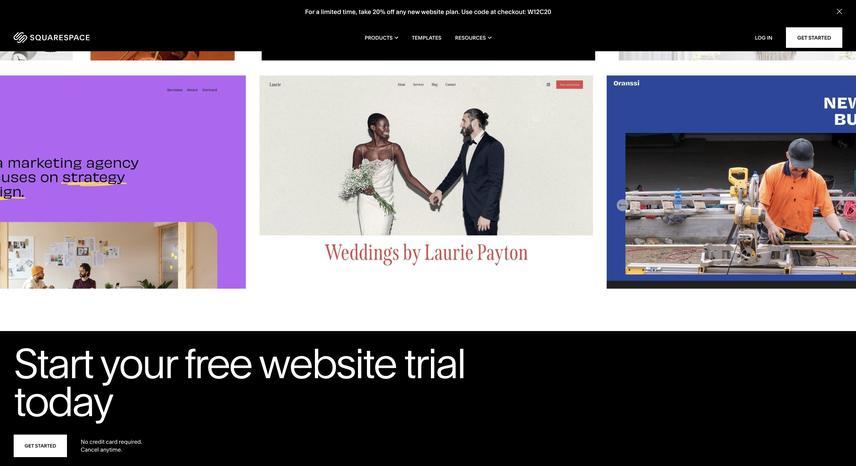 Task type: describe. For each thing, give the bounding box(es) containing it.
squarespace logo link
[[14, 32, 179, 43]]

get started
[[25, 443, 56, 449]]

required.
[[119, 439, 142, 446]]

get started link
[[786, 27, 843, 48]]

new
[[408, 8, 420, 16]]

checkout:
[[498, 8, 526, 16]]

at
[[490, 8, 496, 16]]

bergen template image
[[609, 0, 856, 60]]

in
[[767, 34, 773, 41]]

card
[[106, 439, 118, 446]]

templates link
[[412, 24, 442, 51]]

2 preview button from the left
[[260, 76, 593, 290]]

off
[[387, 8, 394, 16]]

products button
[[365, 24, 398, 51]]

cancel
[[81, 446, 99, 453]]

w12c20
[[528, 8, 551, 16]]

1 horizontal spatial website
[[421, 8, 444, 16]]

for
[[305, 8, 315, 16]]

preview for the preview link corresponding to laurie template image
[[416, 179, 437, 186]]

log
[[755, 34, 766, 41]]

log             in
[[755, 34, 773, 41]]

any
[[396, 8, 406, 16]]

code
[[474, 8, 489, 16]]

preview link for oranssi template image
[[749, 173, 798, 193]]

no
[[81, 439, 88, 446]]

trial
[[404, 338, 465, 389]]

get for get started
[[25, 443, 34, 449]]

templates
[[412, 34, 442, 41]]

nolan template image
[[262, 0, 595, 60]]

preview for the preview link for agaro template image
[[69, 179, 90, 186]]

20%
[[373, 8, 385, 16]]

oranssi template image
[[607, 76, 856, 289]]

log             in link
[[755, 34, 773, 41]]

get started link
[[14, 435, 67, 457]]

beaumont template image
[[0, 0, 248, 60]]

agaro template image
[[0, 76, 246, 289]]

take
[[359, 8, 371, 16]]

website inside start your free website trial today
[[259, 338, 396, 389]]



Task type: locate. For each thing, give the bounding box(es) containing it.
squarespace logo image
[[14, 32, 90, 43]]

3 preview button from the left
[[607, 76, 856, 290]]

plan.
[[446, 8, 460, 16]]

1 preview from the left
[[69, 179, 90, 186]]

limited
[[321, 8, 341, 16]]

0 vertical spatial get
[[798, 34, 808, 41]]

0 horizontal spatial preview link
[[55, 173, 104, 193]]

2 horizontal spatial preview link
[[749, 173, 798, 193]]

time,
[[343, 8, 357, 16]]

preview for the preview link related to oranssi template image
[[763, 179, 784, 186]]

get
[[798, 34, 808, 41], [25, 443, 34, 449]]

your
[[100, 338, 176, 389]]

2 horizontal spatial preview
[[763, 179, 784, 186]]

1 horizontal spatial preview
[[416, 179, 437, 186]]

0 horizontal spatial website
[[259, 338, 396, 389]]

1 horizontal spatial preview button
[[260, 76, 593, 290]]

products
[[365, 34, 393, 41]]

3 preview link from the left
[[749, 173, 798, 193]]

resources button
[[455, 24, 492, 51]]

website
[[421, 8, 444, 16], [259, 338, 396, 389]]

2 preview link from the left
[[402, 173, 451, 193]]

start
[[14, 338, 93, 389]]

credit
[[90, 439, 105, 446]]

1 horizontal spatial preview link
[[402, 173, 451, 193]]

free
[[184, 338, 251, 389]]

get for get started
[[798, 34, 808, 41]]

get left started
[[798, 34, 808, 41]]

use
[[461, 8, 473, 16]]

3 preview from the left
[[763, 179, 784, 186]]

preview link for laurie template image
[[402, 173, 451, 193]]

preview link for agaro template image
[[55, 173, 104, 193]]

laurie template image
[[260, 76, 593, 289]]

preview button
[[0, 76, 246, 290], [260, 76, 593, 290], [607, 76, 856, 290]]

2 preview from the left
[[416, 179, 437, 186]]

get started
[[798, 34, 831, 41]]

preview
[[69, 179, 90, 186], [416, 179, 437, 186], [763, 179, 784, 186]]

2 horizontal spatial preview button
[[607, 76, 856, 290]]

0 horizontal spatial preview button
[[0, 76, 246, 290]]

1 preview link from the left
[[55, 173, 104, 193]]

for a limited time, take 20% off any new website plan. use code at checkout: w12c20
[[305, 8, 551, 16]]

preview link
[[55, 173, 104, 193], [402, 173, 451, 193], [749, 173, 798, 193]]

1 vertical spatial website
[[259, 338, 396, 389]]

1 horizontal spatial get
[[798, 34, 808, 41]]

0 horizontal spatial preview
[[69, 179, 90, 186]]

started
[[809, 34, 831, 41]]

started
[[35, 443, 56, 449]]

anytime.
[[100, 446, 122, 453]]

no credit card required. cancel anytime.
[[81, 439, 142, 453]]

a
[[316, 8, 319, 16]]

1 vertical spatial get
[[25, 443, 34, 449]]

start your free website trial today
[[14, 338, 465, 427]]

0 horizontal spatial get
[[25, 443, 34, 449]]

get left the started
[[25, 443, 34, 449]]

1 preview button from the left
[[0, 76, 246, 290]]

today
[[14, 376, 112, 427]]

0 vertical spatial website
[[421, 8, 444, 16]]

resources
[[455, 34, 486, 41]]



Task type: vqa. For each thing, say whether or not it's contained in the screenshot.
topmost the Podcasts
no



